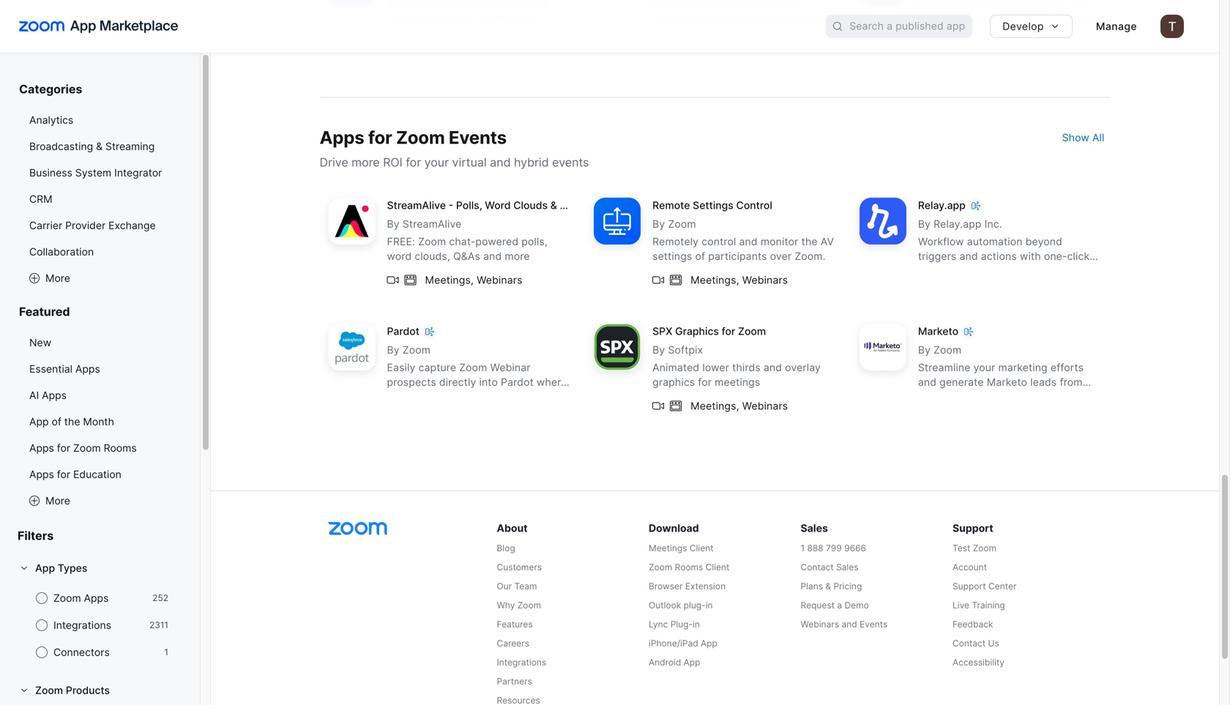 Task type: vqa. For each thing, say whether or not it's contained in the screenshot.


Task type: describe. For each thing, give the bounding box(es) containing it.
request a demo
[[801, 600, 869, 611]]

0 horizontal spatial pardot
[[387, 325, 420, 338]]

by left inc.
[[918, 218, 931, 230]]

features
[[497, 619, 533, 630]]

coworkers
[[958, 12, 1009, 24]]

0 vertical spatial relay.app
[[918, 199, 966, 212]]

and right virtual
[[490, 155, 511, 170]]

test zoom
[[953, 543, 997, 554]]

products
[[66, 685, 110, 697]]

participants for monitor
[[709, 250, 767, 263]]

meetings, webinars for participants
[[691, 274, 788, 287]]

to inside asana chat is here to help you manage asana projects and make discussions more actionable without leaving zoom team chat.
[[749, 0, 759, 9]]

zoom down types
[[53, 592, 81, 605]]

apps down apps for zoom rooms on the bottom left of page
[[29, 468, 54, 481]]

polls,
[[522, 236, 548, 248]]

webinar inside by zoom streamline your marketing efforts and generate marketo leads from zoom webinar participants with this native marketo integration.
[[949, 391, 990, 403]]

here
[[724, 0, 746, 9]]

feedback link
[[953, 618, 1102, 632]]

generate
[[940, 376, 984, 389]]

app down iphone/ipad app
[[684, 658, 701, 668]]

plug-
[[671, 619, 693, 630]]

1 horizontal spatial sales
[[836, 562, 859, 573]]

zoom up native
[[918, 391, 946, 403]]

chat. inside stay on top of every high priority issue and blocker with the jira notifications app for zoom chat.
[[522, 26, 549, 39]]

1 vertical spatial more
[[352, 155, 380, 170]]

manage inside request and manage time off, and look up coworkers with the workday app for team chat.
[[983, 0, 1023, 9]]

client inside meetings client link
[[690, 543, 714, 554]]

2 vertical spatial of
[[52, 416, 61, 428]]

for up roi on the left top of the page
[[368, 127, 392, 148]]

chat
[[686, 0, 710, 9]]

the inside remote settings control by zoom remotely control and monitor the av settings of participants over zoom.
[[802, 236, 818, 248]]

apps for education
[[29, 468, 122, 481]]

zoom inside asana chat is here to help you manage asana projects and make discussions more actionable without leaving zoom team chat.
[[691, 41, 719, 53]]

by relay.app inc.
[[918, 218, 1003, 230]]

more inside asana chat is here to help you manage asana projects and make discussions more actionable without leaving zoom team chat.
[[713, 26, 739, 39]]

drive
[[320, 155, 348, 170]]

0 horizontal spatial events
[[449, 127, 507, 148]]

1 for 1 888 799 9666
[[801, 543, 805, 554]]

asana chat is here to help you manage asana projects and make discussions more actionable without leaving zoom team chat. link
[[585, 0, 845, 59]]

888
[[808, 543, 824, 554]]

chat. inside asana chat is here to help you manage asana projects and make discussions more actionable without leaving zoom team chat.
[[752, 41, 778, 53]]

zoom products
[[35, 685, 110, 697]]

sales link
[[801, 521, 950, 536]]

on
[[412, 0, 424, 9]]

webinars down request a demo
[[801, 619, 840, 630]]

clouds,
[[415, 250, 450, 263]]

webinar inside by zoom easily capture zoom webinar prospects directly into pardot where standard marketing automation processes can be used to follow up.
[[490, 362, 531, 374]]

apps inside 'link'
[[42, 389, 67, 402]]

featured button
[[18, 305, 182, 331]]

zoom inside stay on top of every high priority issue and blocker with the jira notifications app for zoom chat.
[[491, 26, 519, 39]]

partners link
[[497, 675, 646, 689]]

the inside app of the month link
[[64, 416, 80, 428]]

meetings
[[715, 376, 761, 389]]

contact sales
[[801, 562, 859, 573]]

webinars for meetings
[[743, 400, 788, 413]]

1 horizontal spatial integrations
[[497, 658, 547, 668]]

integrator
[[114, 167, 162, 179]]

month
[[83, 416, 114, 428]]

workday
[[1055, 12, 1098, 24]]

app inside request and manage time off, and look up coworkers with the workday app for team chat.
[[918, 26, 937, 39]]

settings
[[693, 199, 734, 212]]

business system integrator link
[[18, 161, 182, 185]]

manage inside asana chat is here to help you manage asana projects and make discussions more actionable without leaving zoom team chat.
[[653, 12, 692, 24]]

search a published app element
[[826, 15, 973, 38]]

automation
[[486, 391, 542, 403]]

-
[[449, 199, 454, 212]]

top
[[427, 0, 444, 9]]

your inside by zoom streamline your marketing efforts and generate marketo leads from zoom webinar participants with this native marketo integration.
[[974, 362, 996, 374]]

and inside remote settings control by zoom remotely control and monitor the av settings of participants over zoom.
[[739, 236, 758, 248]]

is
[[713, 0, 721, 9]]

stay on top of every high priority issue and blocker with the jira notifications app for zoom chat. link
[[320, 0, 580, 59]]

integrations link
[[497, 656, 646, 670]]

without
[[796, 26, 833, 39]]

1 vertical spatial asana
[[695, 12, 726, 24]]

essential apps
[[29, 363, 100, 375]]

virtual
[[452, 155, 487, 170]]

1 horizontal spatial events
[[860, 619, 888, 630]]

the inside stay on top of every high priority issue and blocker with the jira notifications app for zoom chat.
[[501, 12, 517, 24]]

settings
[[653, 250, 692, 263]]

notifications
[[387, 26, 450, 39]]

and inside "webinars and events" link
[[842, 619, 858, 630]]

1 vertical spatial streamalive
[[403, 218, 462, 230]]

plans & pricing
[[801, 581, 862, 592]]

outlook plug-in
[[649, 600, 713, 611]]

overlay
[[785, 362, 821, 374]]

us
[[988, 639, 1000, 649]]

by inside spx graphics for zoom by softpix animated lower thirds and overlay graphics for meetings
[[653, 344, 665, 356]]

by inside by zoom streamline your marketing efforts and generate marketo leads from zoom webinar participants with this native marketo integration.
[[918, 344, 931, 356]]

meetings, for for
[[691, 400, 740, 413]]

new
[[29, 337, 51, 349]]

0 vertical spatial marketo
[[918, 325, 959, 338]]

make
[[793, 12, 819, 24]]

zoom rooms client link
[[649, 561, 798, 574]]

native
[[918, 406, 949, 418]]

partners
[[497, 677, 532, 687]]

priority
[[515, 0, 550, 9]]

training
[[972, 600, 1006, 611]]

app down lync plug-in link
[[701, 639, 718, 649]]

zoom inside zoom rooms client link
[[649, 562, 673, 573]]

request a demo link
[[801, 599, 950, 613]]

webinars for participants
[[743, 274, 788, 287]]

and up coworkers
[[962, 0, 980, 9]]

0 horizontal spatial asana
[[653, 0, 683, 9]]

actionable
[[742, 26, 793, 39]]

feedback
[[953, 619, 994, 630]]

meetings, webinars for meetings
[[691, 400, 788, 413]]

the inside request and manage time off, and look up coworkers with the workday app for team chat.
[[1036, 12, 1052, 24]]

252
[[152, 593, 168, 604]]

0 horizontal spatial sales
[[801, 522, 828, 535]]

projects
[[729, 12, 769, 24]]

1 888 799 9666
[[801, 543, 867, 554]]

1 horizontal spatial rooms
[[675, 562, 703, 573]]

apps up ai apps 'link'
[[75, 363, 100, 375]]

request and manage time off, and look up coworkers with the workday app for team chat. link
[[851, 0, 1111, 59]]

zoom up streamline
[[934, 344, 962, 356]]

careers link
[[497, 637, 646, 651]]

support link
[[953, 521, 1102, 536]]

jira
[[520, 12, 538, 24]]

remote settings control by zoom remotely control and monitor the av settings of participants over zoom.
[[653, 199, 834, 263]]

featured
[[19, 305, 70, 319]]

android app link
[[649, 656, 798, 670]]

Search text field
[[850, 16, 973, 37]]

& for broadcasting
[[96, 140, 103, 153]]

zoom inside the apps for zoom rooms link
[[73, 442, 101, 455]]

free:
[[387, 236, 415, 248]]

apps for zoom rooms link
[[18, 437, 182, 460]]

plans
[[801, 581, 823, 592]]

lync
[[649, 619, 668, 630]]

team inside request and manage time off, and look up coworkers with the workday app for team chat.
[[957, 26, 984, 39]]

request for request and manage time off, and look up coworkers with the workday app for team chat.
[[918, 0, 959, 9]]

meetings, for of
[[691, 274, 740, 287]]

participants for marketo
[[993, 391, 1052, 403]]

discussions
[[653, 26, 710, 39]]

zoom rooms client
[[649, 562, 730, 573]]

stay on top of every high priority issue and blocker with the jira notifications app for zoom chat.
[[387, 0, 550, 39]]

for down the "app of the month"
[[57, 442, 70, 455]]

blog link
[[497, 542, 646, 555]]

with inside request and manage time off, and look up coworkers with the workday app for team chat.
[[1012, 12, 1033, 24]]

for inside stay on top of every high priority issue and blocker with the jira notifications app for zoom chat.
[[474, 26, 488, 39]]

can
[[441, 406, 459, 418]]

collaboration link
[[18, 240, 182, 264]]

zoom up the into
[[459, 362, 487, 374]]

0 horizontal spatial team
[[515, 581, 537, 592]]

softpix
[[668, 344, 703, 356]]

apps up "drive"
[[320, 127, 364, 148]]

hybrid
[[514, 155, 549, 170]]

about link
[[497, 521, 646, 536]]

1 vertical spatial relay.app
[[934, 218, 982, 230]]

with inside stay on top of every high priority issue and blocker with the jira notifications app for zoom chat.
[[477, 12, 498, 24]]

support for support center
[[953, 581, 986, 592]]

into
[[479, 376, 498, 389]]

1 vertical spatial marketo
[[987, 376, 1028, 389]]

carrier provider exchange link
[[18, 214, 182, 237]]

live training
[[953, 600, 1006, 611]]

and inside the streamalive - polls, word clouds & spinner wheels by streamalive free: zoom chat-powered polls, word clouds, q&as and more
[[484, 250, 502, 263]]



Task type: locate. For each thing, give the bounding box(es) containing it.
and up 'workday'
[[1069, 0, 1088, 9]]

in for plug-
[[693, 619, 700, 630]]

meetings, webinars down meetings
[[691, 400, 788, 413]]

support
[[953, 522, 994, 535], [953, 581, 986, 592]]

0 vertical spatial asana
[[653, 0, 683, 9]]

app of the month link
[[18, 410, 182, 434]]

analytics
[[29, 114, 73, 126]]

0 vertical spatial to
[[749, 0, 759, 9]]

1 vertical spatial to
[[504, 406, 514, 418]]

with down high
[[477, 12, 498, 24]]

more inside the streamalive - polls, word clouds & spinner wheels by streamalive free: zoom chat-powered polls, word clouds, q&as and more
[[505, 250, 530, 263]]

accessibility
[[953, 658, 1005, 668]]

our team
[[497, 581, 537, 592]]

& inside the streamalive - polls, word clouds & spinner wheels by streamalive free: zoom chat-powered polls, word clouds, q&as and more
[[551, 199, 557, 212]]

zoom up roi on the left top of the page
[[396, 127, 445, 148]]

android app
[[649, 658, 701, 668]]

2 horizontal spatial &
[[826, 581, 831, 592]]

0 horizontal spatial integrations
[[53, 619, 111, 632]]

zoom up 'easily'
[[403, 344, 431, 356]]

zoom up browser
[[649, 562, 673, 573]]

request down plans
[[801, 600, 835, 611]]

events down request a demo link
[[860, 619, 888, 630]]

pardot inside by zoom easily capture zoom webinar prospects directly into pardot where standard marketing automation processes can be used to follow up.
[[501, 376, 534, 389]]

of down ai apps on the bottom of the page
[[52, 416, 61, 428]]

marketo down generate
[[952, 406, 992, 418]]

clouds
[[514, 199, 548, 212]]

1 more from the top
[[45, 272, 70, 285]]

by up streamline
[[918, 344, 931, 356]]

0 horizontal spatial &
[[96, 140, 103, 153]]

download link
[[649, 521, 798, 536]]

by down 'remote'
[[653, 218, 665, 230]]

manage
[[983, 0, 1023, 9], [653, 12, 692, 24]]

participants inside by zoom streamline your marketing efforts and generate marketo leads from zoom webinar participants with this native marketo integration.
[[993, 391, 1052, 403]]

1 horizontal spatial app
[[918, 26, 937, 39]]

zoom down our team at the left
[[518, 600, 541, 611]]

business
[[29, 167, 72, 179]]

meetings
[[649, 543, 687, 554]]

1 horizontal spatial manage
[[983, 0, 1023, 9]]

for right roi on the left top of the page
[[406, 155, 421, 170]]

1 horizontal spatial contact
[[953, 639, 986, 649]]

in inside lync plug-in link
[[693, 619, 700, 630]]

of inside stay on top of every high priority issue and blocker with the jira notifications app for zoom chat.
[[447, 0, 457, 9]]

marketing up leads
[[999, 362, 1048, 374]]

zoom up remotely at top right
[[668, 218, 696, 230]]

more for categories
[[45, 272, 70, 285]]

more down the "collaboration"
[[45, 272, 70, 285]]

features link
[[497, 618, 646, 632]]

0 vertical spatial your
[[425, 155, 449, 170]]

for down apps for zoom rooms on the bottom left of page
[[57, 468, 70, 481]]

events up virtual
[[449, 127, 507, 148]]

zoom down discussions
[[691, 41, 719, 53]]

the up zoom.
[[802, 236, 818, 248]]

wheels
[[600, 199, 637, 212]]

request and manage time off, and look up coworkers with the workday app for team chat.
[[918, 0, 1098, 39]]

apps down app types dropdown button
[[84, 592, 109, 605]]

1 vertical spatial sales
[[836, 562, 859, 573]]

streamalive left the -
[[387, 199, 446, 212]]

marketing inside by zoom easily capture zoom webinar prospects directly into pardot where standard marketing automation processes can be used to follow up.
[[434, 391, 483, 403]]

0 horizontal spatial rooms
[[104, 442, 137, 455]]

asana
[[653, 0, 683, 9], [695, 12, 726, 24]]

lync plug-in link
[[649, 618, 798, 632]]

and inside by zoom streamline your marketing efforts and generate marketo leads from zoom webinar participants with this native marketo integration.
[[918, 376, 937, 389]]

types
[[58, 562, 87, 575]]

capture
[[419, 362, 456, 374]]

& for plans
[[826, 581, 831, 592]]

zoom apps
[[53, 592, 109, 605]]

and down the demo
[[842, 619, 858, 630]]

powered
[[476, 236, 519, 248]]

relay.app
[[918, 199, 966, 212], [934, 218, 982, 230]]

why zoom
[[497, 600, 541, 611]]

0 vertical spatial team
[[957, 26, 984, 39]]

2 horizontal spatial team
[[957, 26, 984, 39]]

sales
[[801, 522, 828, 535], [836, 562, 859, 573]]

webinars for powered
[[477, 274, 523, 287]]

1 horizontal spatial in
[[706, 600, 713, 611]]

word
[[387, 250, 412, 263]]

support down account
[[953, 581, 986, 592]]

1 vertical spatial your
[[974, 362, 996, 374]]

the down time
[[1036, 12, 1052, 24]]

0 vertical spatial webinar
[[490, 362, 531, 374]]

of inside remote settings control by zoom remotely control and monitor the av settings of participants over zoom.
[[695, 250, 706, 263]]

team down coworkers
[[957, 26, 984, 39]]

show
[[1063, 131, 1090, 144]]

why zoom link
[[497, 599, 646, 613]]

more down projects
[[713, 26, 739, 39]]

contact for contact sales
[[801, 562, 834, 573]]

0 vertical spatial 1
[[801, 543, 805, 554]]

1 vertical spatial integrations
[[497, 658, 547, 668]]

1 horizontal spatial more
[[505, 250, 530, 263]]

1 vertical spatial request
[[801, 600, 835, 611]]

1 vertical spatial webinar
[[949, 391, 990, 403]]

look
[[918, 12, 939, 24]]

and right thirds
[[764, 362, 782, 374]]

asana down is
[[695, 12, 726, 24]]

app inside dropdown button
[[35, 562, 55, 575]]

more left roi on the left top of the page
[[352, 155, 380, 170]]

1 support from the top
[[953, 522, 994, 535]]

1 horizontal spatial 1
[[801, 543, 805, 554]]

9666
[[845, 543, 867, 554]]

0 horizontal spatial your
[[425, 155, 449, 170]]

&
[[96, 140, 103, 153], [551, 199, 557, 212], [826, 581, 831, 592]]

0 horizontal spatial more
[[352, 155, 380, 170]]

support center
[[953, 581, 1017, 592]]

roi
[[383, 155, 403, 170]]

2 vertical spatial marketo
[[952, 406, 992, 418]]

zoom left products
[[35, 685, 63, 697]]

zoom
[[491, 26, 519, 39], [691, 41, 719, 53], [396, 127, 445, 148], [668, 218, 696, 230], [418, 236, 446, 248], [738, 325, 766, 338], [403, 344, 431, 356], [934, 344, 962, 356], [459, 362, 487, 374], [918, 391, 946, 403], [73, 442, 101, 455], [973, 543, 997, 554], [649, 562, 673, 573], [53, 592, 81, 605], [518, 600, 541, 611], [35, 685, 63, 697]]

outlook plug-in link
[[649, 599, 798, 613]]

participants down control
[[709, 250, 767, 263]]

apps
[[320, 127, 364, 148], [75, 363, 100, 375], [42, 389, 67, 402], [29, 442, 54, 455], [29, 468, 54, 481], [84, 592, 109, 605]]

zoom products button
[[18, 679, 182, 702]]

webinars and events link
[[801, 618, 950, 632]]

for inside request and manage time off, and look up coworkers with the workday app for team chat.
[[940, 26, 954, 39]]

0 vertical spatial pardot
[[387, 325, 420, 338]]

to up projects
[[749, 0, 759, 9]]

your left virtual
[[425, 155, 449, 170]]

0 horizontal spatial 1
[[164, 647, 168, 658]]

integration.
[[995, 406, 1051, 418]]

zoom inside zoom products dropdown button
[[35, 685, 63, 697]]

pardot up 'easily'
[[387, 325, 420, 338]]

and inside spx graphics for zoom by softpix animated lower thirds and overlay graphics for meetings
[[764, 362, 782, 374]]

business system integrator
[[29, 167, 162, 179]]

0 horizontal spatial chat.
[[522, 26, 549, 39]]

0 horizontal spatial contact
[[801, 562, 834, 573]]

0 vertical spatial marketing
[[999, 362, 1048, 374]]

broadcasting
[[29, 140, 93, 153]]

0 horizontal spatial to
[[504, 406, 514, 418]]

test
[[953, 543, 971, 554]]

1 vertical spatial support
[[953, 581, 986, 592]]

stay
[[387, 0, 409, 9]]

& right clouds
[[551, 199, 557, 212]]

sales up the 888
[[801, 522, 828, 535]]

1 vertical spatial participants
[[993, 391, 1052, 403]]

banner containing develop
[[0, 0, 1220, 53]]

with
[[477, 12, 498, 24], [1012, 12, 1033, 24], [1055, 391, 1076, 403]]

participants inside remote settings control by zoom remotely control and monitor the av settings of participants over zoom.
[[709, 250, 767, 263]]

zoom inside "test zoom" link
[[973, 543, 997, 554]]

1 horizontal spatial participants
[[993, 391, 1052, 403]]

by up 'easily'
[[387, 344, 400, 356]]

webinars down powered
[[477, 274, 523, 287]]

broadcasting & streaming
[[29, 140, 155, 153]]

and down powered
[[484, 250, 502, 263]]

1 vertical spatial team
[[722, 41, 749, 53]]

webinars down meetings
[[743, 400, 788, 413]]

0 vertical spatial participants
[[709, 250, 767, 263]]

for right graphics
[[722, 325, 736, 338]]

chat.
[[522, 26, 549, 39], [987, 26, 1013, 39], [752, 41, 778, 53]]

categories button
[[18, 82, 182, 108]]

ai
[[29, 389, 39, 402]]

rooms up browser extension
[[675, 562, 703, 573]]

1 vertical spatial events
[[860, 619, 888, 630]]

1 vertical spatial contact
[[953, 639, 986, 649]]

1 vertical spatial &
[[551, 199, 557, 212]]

1 horizontal spatial to
[[749, 0, 759, 9]]

marketing inside by zoom streamline your marketing efforts and generate marketo leads from zoom webinar participants with this native marketo integration.
[[999, 362, 1048, 374]]

0 horizontal spatial webinar
[[490, 362, 531, 374]]

meetings, down meetings
[[691, 400, 740, 413]]

inc.
[[985, 218, 1003, 230]]

download
[[649, 522, 699, 535]]

rooms
[[104, 442, 137, 455], [675, 562, 703, 573]]

1 horizontal spatial of
[[447, 0, 457, 9]]

webinars and events
[[801, 619, 888, 630]]

drive more roi for your virtual and hybrid events
[[320, 155, 589, 170]]

0 vertical spatial events
[[449, 127, 507, 148]]

zoom down high
[[491, 26, 519, 39]]

app types
[[35, 562, 87, 575]]

broadcasting & streaming link
[[18, 135, 182, 158]]

relay.app left inc.
[[934, 218, 982, 230]]

request for request a demo
[[801, 600, 835, 611]]

zoom right test
[[973, 543, 997, 554]]

0 vertical spatial request
[[918, 0, 959, 9]]

the down high
[[501, 12, 517, 24]]

and inside stay on top of every high priority issue and blocker with the jira notifications app for zoom chat.
[[416, 12, 434, 24]]

1 horizontal spatial team
[[722, 41, 749, 53]]

pardot
[[387, 325, 420, 338], [501, 376, 534, 389]]

1 horizontal spatial &
[[551, 199, 557, 212]]

more down polls,
[[505, 250, 530, 263]]

marketo up streamline
[[918, 325, 959, 338]]

2 support from the top
[[953, 581, 986, 592]]

1 left the 888
[[801, 543, 805, 554]]

0 vertical spatial more
[[713, 26, 739, 39]]

0 horizontal spatial app
[[453, 26, 471, 39]]

carrier provider exchange
[[29, 219, 156, 232]]

meetings, webinars down control
[[691, 274, 788, 287]]

1 vertical spatial client
[[706, 562, 730, 573]]

integrations up partners at the bottom of the page
[[497, 658, 547, 668]]

by up the free:
[[387, 218, 400, 230]]

1 vertical spatial manage
[[653, 12, 692, 24]]

apps for zoom events
[[320, 127, 507, 148]]

2 horizontal spatial more
[[713, 26, 739, 39]]

essential apps link
[[18, 357, 182, 381]]

for down the up in the top right of the page
[[940, 26, 954, 39]]

the
[[501, 12, 517, 24], [1036, 12, 1052, 24], [802, 236, 818, 248], [64, 416, 80, 428]]

with inside by zoom streamline your marketing efforts and generate marketo leads from zoom webinar participants with this native marketo integration.
[[1055, 391, 1076, 403]]

2 vertical spatial &
[[826, 581, 831, 592]]

more for featured
[[45, 495, 70, 507]]

1 horizontal spatial request
[[918, 0, 959, 9]]

client up the zoom rooms client
[[690, 543, 714, 554]]

team inside asana chat is here to help you manage asana projects and make discussions more actionable without leaving zoom team chat.
[[722, 41, 749, 53]]

0 horizontal spatial in
[[693, 619, 700, 630]]

request inside request and manage time off, and look up coworkers with the workday app for team chat.
[[918, 0, 959, 9]]

live
[[953, 600, 970, 611]]

to
[[749, 0, 759, 9], [504, 406, 514, 418]]

meetings, for chat-
[[425, 274, 474, 287]]

1 vertical spatial 1
[[164, 647, 168, 658]]

by inside the streamalive - polls, word clouds & spinner wheels by streamalive free: zoom chat-powered polls, word clouds, q&as and more
[[387, 218, 400, 230]]

show all
[[1063, 131, 1105, 144]]

app left types
[[35, 562, 55, 575]]

participants up integration.
[[993, 391, 1052, 403]]

0 horizontal spatial manage
[[653, 12, 692, 24]]

0 horizontal spatial marketing
[[434, 391, 483, 403]]

show all button
[[1057, 129, 1111, 146]]

banner
[[0, 0, 1220, 53]]

events
[[552, 155, 589, 170]]

0 vertical spatial &
[[96, 140, 103, 153]]

asana left chat
[[653, 0, 683, 9]]

graphics
[[653, 376, 695, 389]]

leads
[[1031, 376, 1057, 389]]

to inside by zoom easily capture zoom webinar prospects directly into pardot where standard marketing automation processes can be used to follow up.
[[504, 406, 514, 418]]

and down streamline
[[918, 376, 937, 389]]

1 horizontal spatial asana
[[695, 12, 726, 24]]

1 vertical spatial marketing
[[434, 391, 483, 403]]

in inside the "outlook plug-in" link
[[706, 600, 713, 611]]

provider
[[65, 219, 106, 232]]

and inside asana chat is here to help you manage asana projects and make discussions more actionable without leaving zoom team chat.
[[772, 12, 790, 24]]

education
[[73, 468, 122, 481]]

0 vertical spatial manage
[[983, 0, 1023, 9]]

by inside by zoom easily capture zoom webinar prospects directly into pardot where standard marketing automation processes can be used to follow up.
[[387, 344, 400, 356]]

client inside zoom rooms client link
[[706, 562, 730, 573]]

1 horizontal spatial pardot
[[501, 376, 534, 389]]

meetings, down control
[[691, 274, 740, 287]]

0 vertical spatial contact
[[801, 562, 834, 573]]

meetings client
[[649, 543, 714, 554]]

2 vertical spatial team
[[515, 581, 537, 592]]

0 vertical spatial streamalive
[[387, 199, 446, 212]]

1 horizontal spatial webinar
[[949, 391, 990, 403]]

0 horizontal spatial request
[[801, 600, 835, 611]]

contact for contact us
[[953, 639, 986, 649]]

webinar down generate
[[949, 391, 990, 403]]

carrier
[[29, 219, 62, 232]]

team
[[957, 26, 984, 39], [722, 41, 749, 53], [515, 581, 537, 592]]

the left month
[[64, 416, 80, 428]]

2 horizontal spatial with
[[1055, 391, 1076, 403]]

1 vertical spatial of
[[695, 250, 706, 263]]

webinar up the into
[[490, 362, 531, 374]]

0 horizontal spatial with
[[477, 12, 498, 24]]

spinner
[[560, 199, 598, 212]]

0 horizontal spatial participants
[[709, 250, 767, 263]]

and down "on"
[[416, 12, 434, 24]]

1 vertical spatial in
[[693, 619, 700, 630]]

1 888 799 9666 link
[[801, 542, 950, 555]]

for down every
[[474, 26, 488, 39]]

in for plug-
[[706, 600, 713, 611]]

for down lower
[[698, 376, 712, 389]]

zoom inside the streamalive - polls, word clouds & spinner wheels by streamalive free: zoom chat-powered polls, word clouds, q&as and more
[[418, 236, 446, 248]]

and down help
[[772, 12, 790, 24]]

of down control
[[695, 250, 706, 263]]

relay.app up by relay.app inc.
[[918, 199, 966, 212]]

request up the up in the top right of the page
[[918, 0, 959, 9]]

integrations
[[53, 619, 111, 632], [497, 658, 547, 668]]

zoom inside why zoom link
[[518, 600, 541, 611]]

zoom inside remote settings control by zoom remotely control and monitor the av settings of participants over zoom.
[[668, 218, 696, 230]]

streamalive
[[387, 199, 446, 212], [403, 218, 462, 230]]

manage up discussions
[[653, 12, 692, 24]]

0 vertical spatial integrations
[[53, 619, 111, 632]]

of up blocker
[[447, 0, 457, 9]]

directly
[[439, 376, 476, 389]]

live training link
[[953, 599, 1102, 613]]

with down from
[[1055, 391, 1076, 403]]

app down blocker
[[453, 26, 471, 39]]

0 horizontal spatial of
[[52, 416, 61, 428]]

zoom up clouds,
[[418, 236, 446, 248]]

0 vertical spatial in
[[706, 600, 713, 611]]

support up the test zoom
[[953, 522, 994, 535]]

0 vertical spatial support
[[953, 522, 994, 535]]

manage up coworkers
[[983, 0, 1023, 9]]

1 horizontal spatial chat.
[[752, 41, 778, 53]]

team down customers
[[515, 581, 537, 592]]

blog
[[497, 543, 515, 554]]

more down 'apps for education'
[[45, 495, 70, 507]]

and right control
[[739, 236, 758, 248]]

799
[[826, 543, 842, 554]]

streamline
[[918, 362, 971, 374]]

2 more from the top
[[45, 495, 70, 507]]

apps down the "app of the month"
[[29, 442, 54, 455]]

1 horizontal spatial marketing
[[999, 362, 1048, 374]]

0 vertical spatial rooms
[[104, 442, 137, 455]]

chat. inside request and manage time off, and look up coworkers with the workday app for team chat.
[[987, 26, 1013, 39]]

rooms up apps for education link
[[104, 442, 137, 455]]

1 vertical spatial rooms
[[675, 562, 703, 573]]

leaving
[[653, 41, 688, 53]]

1 app from the left
[[453, 26, 471, 39]]

meetings, webinars for powered
[[425, 274, 523, 287]]

0 vertical spatial client
[[690, 543, 714, 554]]

app inside stay on top of every high priority issue and blocker with the jira notifications app for zoom chat.
[[453, 26, 471, 39]]

team down projects
[[722, 41, 749, 53]]

contact down feedback
[[953, 639, 986, 649]]

app down ai on the bottom left
[[29, 416, 49, 428]]

1 for 1
[[164, 647, 168, 658]]

2 horizontal spatial of
[[695, 250, 706, 263]]

your up generate
[[974, 362, 996, 374]]

sales up pricing
[[836, 562, 859, 573]]

1 horizontal spatial with
[[1012, 12, 1033, 24]]

zoom inside spx graphics for zoom by softpix animated lower thirds and overlay graphics for meetings
[[738, 325, 766, 338]]

0 vertical spatial of
[[447, 0, 457, 9]]

& up business system integrator link
[[96, 140, 103, 153]]

by inside remote settings control by zoom remotely control and monitor the av settings of participants over zoom.
[[653, 218, 665, 230]]

by down spx
[[653, 344, 665, 356]]

1 vertical spatial more
[[45, 495, 70, 507]]

account link
[[953, 561, 1102, 574]]

support for support
[[953, 522, 994, 535]]

meetings, webinars down the q&as
[[425, 274, 523, 287]]

about
[[497, 522, 528, 535]]

2 vertical spatial more
[[505, 250, 530, 263]]

2 app from the left
[[918, 26, 937, 39]]



